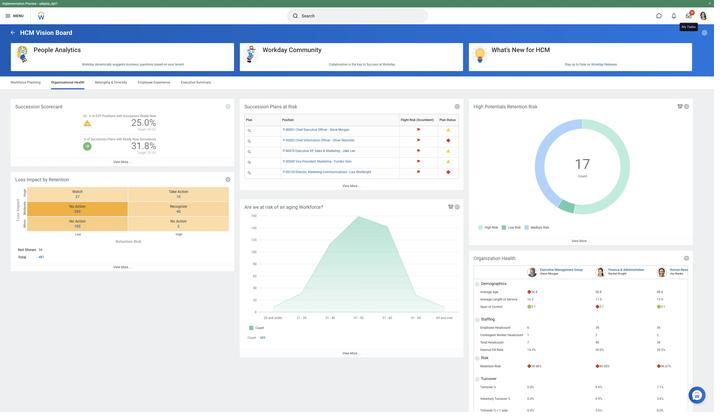 Task type: locate. For each thing, give the bounding box(es) containing it.
hcm right for
[[536, 46, 550, 54]]

ready up 60.0%
[[140, 114, 149, 118]]

1 vertical spatial marketing
[[317, 160, 332, 164]]

suggests
[[112, 63, 125, 66]]

1 horizontal spatial plan
[[440, 118, 446, 122]]

1 vertical spatial 38
[[657, 341, 661, 345]]

2 6.9% from the top
[[596, 397, 603, 401]]

40.00%
[[600, 365, 610, 369]]

0 vertical spatial at
[[379, 63, 382, 66]]

view more ... inside succession scorecard element
[[113, 160, 132, 164]]

more inside loss impact by retention element
[[121, 266, 128, 269]]

p- down the 00076
[[283, 160, 286, 164]]

17 button
[[575, 155, 591, 174]]

configure and view chart data image left configure high potentials retention risk icon
[[677, 103, 684, 110]]

plan down the 'succession plans at risk'
[[246, 118, 252, 122]]

7.1%
[[657, 386, 664, 390]]

organization health element
[[469, 251, 714, 413]]

- inside p-00001 chief executive officer - steve morgan link
[[328, 128, 329, 132]]

0 vertical spatial with
[[116, 114, 122, 118]]

plan inside plan button
[[246, 118, 252, 122]]

configure and view chart data image left configure are we at risk of an aging workforce? image
[[448, 204, 454, 210]]

view more ... inside high potentials retention risk element
[[572, 239, 590, 243]]

1 horizontal spatial hcm
[[536, 46, 550, 54]]

2 to from the left
[[576, 63, 579, 66]]

2 plan from the left
[[440, 118, 446, 122]]

1 horizontal spatial total
[[481, 341, 488, 345]]

0 vertical spatial impact
[[27, 177, 42, 183]]

1 horizontal spatial ready
[[140, 114, 149, 118]]

0 vertical spatial ready
[[140, 114, 149, 118]]

action inside no action 2
[[176, 219, 187, 224]]

questions
[[140, 63, 154, 66]]

ready down 25.0% target 60.0%
[[123, 138, 132, 141]]

p-00001 chief executive officer - steve morgan
[[283, 128, 349, 132]]

- inside p-00120 director, marketing communications - lisa woolbright link
[[348, 170, 349, 174]]

30
[[691, 11, 694, 14]]

1 0.0% from the top
[[528, 386, 534, 390]]

headcount up worker
[[495, 326, 511, 330]]

retention
[[507, 104, 528, 110], [49, 177, 69, 183], [116, 240, 133, 244], [481, 365, 494, 369]]

14.3%
[[528, 349, 536, 352]]

target left 60.0%
[[137, 128, 146, 132]]

2 vertical spatial marketing
[[308, 170, 322, 174]]

... inside 'are we at risk of an aging workforce?' element
[[358, 352, 361, 356]]

of right span
[[488, 305, 491, 309]]

1 to from the left
[[363, 63, 366, 66]]

with down % of evp positions with successors ready now
[[116, 138, 122, 141]]

plan status
[[440, 118, 456, 122]]

neutral warning image
[[83, 120, 91, 127]]

community
[[289, 46, 322, 54]]

p- for 00120
[[283, 170, 286, 174]]

target inside 25.0% target 60.0%
[[137, 128, 146, 132]]

executive summary
[[181, 80, 211, 84]]

configure succession plans at risk image
[[455, 104, 460, 110]]

succession up "neutral good" icon
[[91, 138, 107, 141]]

marketing up p-00120 director, marketing communications - lisa woolbright link
[[317, 160, 332, 164]]

menu banner
[[0, 0, 714, 24]]

0 horizontal spatial on
[[164, 63, 167, 66]]

plan
[[246, 118, 252, 122], [440, 118, 446, 122]]

action up 105
[[75, 219, 86, 224]]

count left the 489
[[248, 336, 256, 340]]

employee for employee headcount
[[481, 326, 494, 330]]

0 vertical spatial &
[[111, 80, 113, 84]]

- up p-00002 chief information officer - oliver reynolds link
[[328, 128, 329, 132]]

1 vertical spatial count
[[248, 336, 256, 340]]

collapse image for staffing
[[475, 317, 478, 324]]

0 horizontal spatial succession
[[15, 104, 40, 110]]

0 vertical spatial 40
[[176, 210, 181, 214]]

40 down the recognize at the left
[[176, 210, 181, 214]]

action for 269
[[75, 205, 86, 209]]

0 horizontal spatial to
[[363, 63, 366, 66]]

yumiko
[[334, 160, 345, 164]]

succession for succession scorecard
[[15, 104, 40, 110]]

2 up 30.0%
[[596, 334, 598, 337]]

2 3:1 from the left
[[661, 305, 666, 309]]

0 vertical spatial 0.0%
[[528, 386, 534, 390]]

0 vertical spatial employee
[[138, 80, 153, 84]]

2 target from the top
[[137, 151, 146, 155]]

inbox large image
[[686, 13, 692, 19]]

1 vertical spatial steve
[[541, 272, 548, 276]]

p-
[[283, 128, 286, 132], [283, 139, 286, 142], [283, 149, 286, 153], [283, 160, 286, 164], [283, 170, 286, 174]]

my tasks
[[682, 25, 696, 29]]

view inside high potentials retention risk element
[[572, 239, 579, 243]]

2 vertical spatial at
[[260, 205, 264, 210]]

3:1 down 17.5
[[600, 305, 604, 309]]

0 horizontal spatial morgan
[[339, 128, 349, 132]]

... inside succession scorecard element
[[129, 160, 132, 164]]

officer left oliver
[[321, 139, 331, 142]]

turnover for turnover %
[[481, 386, 493, 390]]

3 p- from the top
[[283, 149, 286, 153]]

on left your
[[164, 63, 167, 66]]

target for 31.8%
[[137, 151, 146, 155]]

my tasks tooltip
[[679, 22, 699, 32]]

total up internal
[[481, 341, 488, 345]]

view inside succession plans at risk element
[[343, 184, 350, 188]]

successors right positions
[[123, 114, 139, 118]]

of left evp
[[92, 114, 95, 118]]

view inside succession scorecard element
[[113, 160, 120, 164]]

17.5
[[596, 298, 602, 302]]

% up voluntary turnover %
[[494, 386, 496, 390]]

risk
[[265, 205, 273, 210]]

0 horizontal spatial retention risk
[[116, 240, 141, 244]]

1 horizontal spatial steve
[[541, 272, 548, 276]]

40 inside organization health "element"
[[596, 341, 599, 345]]

target inside the 31.8% target 25.0%
[[137, 151, 146, 155]]

impact for loss impact
[[16, 199, 20, 212]]

headcount up the fill
[[488, 341, 504, 345]]

at right we
[[260, 205, 264, 210]]

oliver
[[333, 139, 341, 142]]

configure succession scorecard image
[[225, 104, 231, 110]]

0 horizontal spatial health
[[74, 80, 84, 84]]

p-00120 director, marketing communications - lisa woolbright link
[[283, 169, 372, 174]]

high for high potentials retention risk
[[474, 104, 484, 110]]

1 vertical spatial employee
[[481, 326, 494, 330]]

tab list
[[5, 77, 709, 89]]

p- for 00040
[[283, 160, 286, 164]]

at right the success
[[379, 63, 382, 66]]

2 horizontal spatial &
[[621, 268, 623, 272]]

0.0% for turnover %
[[528, 386, 534, 390]]

0 horizontal spatial 3:1
[[600, 305, 604, 309]]

6.9%
[[596, 386, 603, 390], [596, 397, 603, 401]]

p- for 00001
[[283, 128, 286, 132]]

1 vertical spatial chief
[[296, 139, 303, 142]]

0 vertical spatial loss
[[15, 177, 26, 183]]

loss for loss impact by retention
[[15, 177, 26, 183]]

1 chief from the top
[[296, 128, 303, 132]]

evp
[[96, 114, 102, 118]]

high potentials retention risk
[[474, 104, 538, 110]]

30.0%
[[596, 349, 604, 352]]

configure are we at risk of an aging workforce? image
[[455, 204, 460, 210]]

25.0% inside the 31.8% target 25.0%
[[148, 151, 156, 155]]

1 vertical spatial successors
[[140, 138, 156, 141]]

0 vertical spatial target
[[137, 128, 146, 132]]

1 horizontal spatial 40
[[596, 341, 599, 345]]

view more ... inside 'are we at risk of an aging workforce?' element
[[343, 352, 361, 356]]

contingent
[[481, 334, 496, 337]]

no action 269
[[69, 205, 86, 214]]

health right organization
[[502, 256, 516, 261]]

1 collapse image from the top
[[475, 282, 478, 288]]

no
[[69, 205, 74, 209], [69, 219, 74, 224], [170, 219, 175, 224]]

2 chief from the top
[[296, 139, 303, 142]]

p- for 00076
[[283, 149, 286, 153]]

loss
[[15, 177, 26, 183], [16, 213, 20, 221]]

3.6%
[[657, 397, 664, 401]]

total inside organization health "element"
[[481, 341, 488, 345]]

internal fill rate
[[481, 349, 504, 352]]

more inside succession plans at risk element
[[350, 184, 358, 188]]

board
[[55, 29, 72, 37]]

2 0.0% from the top
[[528, 397, 534, 401]]

1 horizontal spatial successors
[[140, 138, 156, 141]]

target for 25.0%
[[137, 128, 146, 132]]

loss up huge
[[15, 177, 26, 183]]

1 horizontal spatial 2
[[596, 334, 598, 337]]

action inside no action 269
[[75, 205, 86, 209]]

notifications large image
[[672, 13, 677, 19]]

& up knight
[[621, 268, 623, 272]]

morgan
[[339, 128, 349, 132], [549, 272, 559, 276]]

1 horizontal spatial morgan
[[549, 272, 559, 276]]

collaboration is the key to success at workday link
[[240, 60, 463, 68]]

workday
[[263, 46, 287, 54], [82, 63, 94, 66], [383, 63, 395, 66], [592, 63, 604, 66]]

2 vertical spatial headcount
[[488, 341, 504, 345]]

at up position
[[283, 104, 287, 110]]

finance & administration link
[[609, 267, 645, 272]]

count
[[578, 174, 587, 178], [248, 336, 256, 340]]

& left diversity
[[111, 80, 113, 84]]

view more ... for succession plans at risk
[[343, 184, 361, 188]]

officer for executive
[[318, 128, 327, 132]]

high down 2 button
[[176, 233, 182, 237]]

0 horizontal spatial &
[[111, 80, 113, 84]]

0 horizontal spatial now
[[132, 138, 139, 141]]

health inside "element"
[[502, 256, 516, 261]]

0 vertical spatial 6.9%
[[596, 386, 603, 390]]

5 p- from the top
[[283, 170, 286, 174]]

diversity
[[114, 80, 127, 84]]

profile logan mcneil image
[[700, 12, 708, 21]]

flight risk (incumbent)
[[401, 118, 434, 122]]

voluntary
[[481, 397, 494, 401]]

steve up oliver
[[330, 128, 338, 132]]

0 vertical spatial turnover
[[481, 377, 497, 382]]

employee left the experience
[[138, 80, 153, 84]]

more for succession scorecard
[[121, 160, 128, 164]]

1 horizontal spatial employee
[[481, 326, 494, 330]]

1 vertical spatial morgan
[[549, 272, 559, 276]]

00076
[[286, 149, 295, 153]]

to
[[363, 63, 366, 66], [576, 63, 579, 66]]

no inside no action 2
[[170, 219, 175, 224]]

0 horizontal spatial 2
[[178, 224, 180, 229]]

executive
[[181, 80, 195, 84], [304, 128, 317, 132], [296, 149, 309, 153], [541, 268, 554, 272]]

00001
[[286, 128, 295, 132]]

& right sales
[[323, 149, 325, 153]]

2 average from the top
[[481, 298, 492, 302]]

steve inside succession plans at risk element
[[330, 128, 338, 132]]

to right key
[[363, 63, 366, 66]]

... inside succession plans at risk element
[[358, 184, 361, 188]]

1 vertical spatial plans
[[108, 138, 116, 141]]

2 vertical spatial &
[[621, 268, 623, 272]]

plan left "status"
[[440, 118, 446, 122]]

1 target from the top
[[137, 128, 146, 132]]

steve inside organization health "element"
[[541, 272, 548, 276]]

voluntary turnover %
[[481, 397, 511, 401]]

40 up 30.0%
[[596, 341, 599, 345]]

1 vertical spatial retention risk
[[481, 365, 501, 369]]

at for risk
[[283, 104, 287, 110]]

no inside no action 105
[[69, 219, 74, 224]]

menu button
[[0, 7, 30, 24]]

0 horizontal spatial configure and view chart data image
[[448, 204, 454, 210]]

to right up
[[576, 63, 579, 66]]

1 vertical spatial 0.0%
[[528, 397, 534, 401]]

succession for succession plans at risk
[[244, 104, 269, 110]]

action up the 10 in the left top of the page
[[178, 190, 188, 194]]

1 horizontal spatial health
[[502, 256, 516, 261]]

with right positions
[[116, 114, 122, 118]]

p- down position
[[283, 128, 286, 132]]

0 vertical spatial retention risk
[[116, 240, 141, 244]]

configure organization health image
[[684, 256, 690, 261]]

target down % of succession plans with ready now successors
[[137, 151, 146, 155]]

- for p-00120 director, marketing communications - lisa woolbright
[[348, 170, 349, 174]]

recognize 40
[[170, 205, 187, 214]]

people
[[34, 46, 53, 54]]

2 loss from the top
[[16, 213, 20, 221]]

1 vertical spatial health
[[502, 256, 516, 261]]

impact left by
[[27, 177, 42, 183]]

1 p- from the top
[[283, 128, 286, 132]]

average for average age
[[481, 291, 492, 294]]

- inside p-00040 vice president, marketing - yumiko sato link
[[332, 160, 333, 164]]

0 horizontal spatial ready
[[123, 138, 132, 141]]

ready
[[140, 114, 149, 118], [123, 138, 132, 141]]

40 inside "recognize 40"
[[176, 210, 181, 214]]

60.0%
[[148, 128, 156, 132]]

0 vertical spatial high
[[474, 104, 484, 110]]

action up 2 button
[[176, 219, 187, 224]]

1 loss from the top
[[15, 177, 26, 183]]

high left the potentials
[[474, 104, 484, 110]]

organization
[[474, 256, 501, 261]]

with
[[116, 114, 122, 118], [116, 138, 122, 141]]

plan for plan status
[[440, 118, 446, 122]]

employee up contingent
[[481, 326, 494, 330]]

1 horizontal spatial on
[[587, 63, 591, 66]]

0 vertical spatial now
[[150, 114, 156, 118]]

an
[[280, 205, 285, 210]]

configure and view chart data image
[[677, 103, 684, 110], [448, 204, 454, 210]]

impact for loss impact by retention
[[27, 177, 42, 183]]

0 horizontal spatial count
[[248, 336, 256, 340]]

& for belonging
[[111, 80, 113, 84]]

action for 2
[[176, 219, 187, 224]]

0 vertical spatial configure and view chart data image
[[677, 103, 684, 110]]

more inside high potentials retention risk element
[[580, 239, 587, 243]]

0 horizontal spatial total
[[18, 255, 26, 260]]

span of control
[[481, 305, 503, 309]]

1 horizontal spatial plans
[[270, 104, 282, 110]]

0 vertical spatial total
[[18, 255, 26, 260]]

succession up plan button
[[244, 104, 269, 110]]

action inside no action 105
[[75, 219, 86, 224]]

total down "not" in the bottom left of the page
[[18, 255, 26, 260]]

with for ready
[[116, 138, 122, 141]]

communications
[[323, 170, 347, 174]]

health right 'organizational'
[[74, 80, 84, 84]]

executive management group link
[[541, 267, 583, 272]]

close environment banner image
[[709, 2, 712, 5]]

0 vertical spatial plans
[[270, 104, 282, 110]]

- left yumiko
[[332, 160, 333, 164]]

46.67%
[[661, 365, 672, 369]]

of up "neutral good" icon
[[87, 138, 90, 141]]

headcount for total headcount
[[488, 341, 504, 345]]

plans down positions
[[108, 138, 116, 141]]

turnover right "voluntary"
[[495, 397, 507, 401]]

105 button
[[71, 224, 81, 229]]

... for succession plans at risk
[[358, 184, 361, 188]]

steve morgan
[[541, 272, 559, 276]]

collapse image
[[475, 282, 478, 288], [475, 317, 478, 324], [475, 356, 478, 362], [475, 377, 478, 383]]

1 horizontal spatial configure and view chart data image
[[677, 103, 684, 110]]

employee for employee experience
[[138, 80, 153, 84]]

p-00040 vice president, marketing - yumiko sato
[[283, 160, 352, 164]]

officer for information
[[321, 139, 331, 142]]

marketing down oliver
[[326, 149, 340, 153]]

... inside loss impact by retention element
[[129, 266, 132, 269]]

employee inside organization health "element"
[[481, 326, 494, 330]]

4 collapse image from the top
[[475, 377, 478, 383]]

no for no action 269
[[69, 205, 74, 209]]

are
[[244, 205, 252, 210]]

view more ... for high potentials retention risk
[[572, 239, 590, 243]]

0 horizontal spatial plan
[[246, 118, 252, 122]]

0 horizontal spatial high
[[176, 233, 182, 237]]

% up neutral warning icon
[[89, 114, 91, 118]]

high for high
[[176, 233, 182, 237]]

1 horizontal spatial impact
[[27, 177, 42, 183]]

turnover up "voluntary"
[[481, 386, 493, 390]]

total for total headcount
[[481, 341, 488, 345]]

1 vertical spatial high
[[176, 233, 182, 237]]

rate
[[497, 349, 504, 352]]

morgan down executive management group
[[549, 272, 559, 276]]

impact left moderate
[[16, 199, 20, 212]]

no up 269 button
[[69, 205, 74, 209]]

experience
[[154, 80, 170, 84]]

search image
[[292, 13, 299, 19]]

what's new for hcm
[[492, 46, 550, 54]]

0 vertical spatial steve
[[330, 128, 338, 132]]

service
[[507, 298, 518, 302]]

view more ... inside loss impact by retention element
[[113, 266, 132, 269]]

no up 105 button
[[69, 219, 74, 224]]

health inside tab list
[[74, 80, 84, 84]]

turnover up turnover %
[[481, 377, 497, 382]]

... inside high potentials retention risk element
[[588, 239, 590, 243]]

2 p- from the top
[[283, 139, 286, 142]]

morgan down position button
[[339, 128, 349, 132]]

succession scorecard element
[[11, 99, 234, 167]]

1 vertical spatial officer
[[321, 139, 331, 142]]

plans inside succession scorecard element
[[108, 138, 116, 141]]

count down the 17 button
[[578, 174, 587, 178]]

1 vertical spatial headcount
[[508, 334, 523, 337]]

0 horizontal spatial 40
[[176, 210, 181, 214]]

25.0% down 60.0%
[[148, 151, 156, 155]]

view inside 'are we at risk of an aging workforce?' element
[[343, 352, 350, 356]]

4 p- from the top
[[283, 160, 286, 164]]

rachel
[[609, 272, 618, 276]]

- left lisa
[[348, 170, 349, 174]]

action
[[178, 190, 188, 194], [75, 205, 86, 209], [75, 219, 86, 224], [176, 219, 187, 224]]

of for % of succession plans with ready now successors
[[87, 138, 90, 141]]

health
[[74, 80, 84, 84], [502, 256, 516, 261]]

- right preview
[[37, 2, 38, 6]]

p- down 00040
[[283, 170, 286, 174]]

executive up steve morgan
[[541, 268, 554, 272]]

38 up 39.5%
[[657, 341, 661, 345]]

p- up 00040
[[283, 149, 286, 153]]

40
[[176, 210, 181, 214], [596, 341, 599, 345]]

1 vertical spatial turnover
[[481, 386, 493, 390]]

1 horizontal spatial &
[[323, 149, 325, 153]]

retention risk inside loss impact by retention element
[[116, 240, 141, 244]]

1 vertical spatial at
[[283, 104, 287, 110]]

configure high potentials retention risk image
[[684, 104, 690, 110]]

- left jake
[[341, 149, 342, 153]]

average left age
[[481, 291, 492, 294]]

- for p-00040 vice president, marketing - yumiko sato
[[332, 160, 333, 164]]

1 vertical spatial impact
[[16, 199, 20, 212]]

view more ... for loss impact by retention
[[113, 266, 132, 269]]

justify image
[[5, 13, 11, 19]]

plan button
[[246, 112, 283, 128]]

tab list containing workforce planning
[[5, 77, 709, 89]]

& inside succession plans at risk element
[[323, 149, 325, 153]]

1 vertical spatial target
[[137, 151, 146, 155]]

56.8
[[532, 291, 538, 294]]

0 horizontal spatial at
[[260, 205, 264, 210]]

more inside succession scorecard element
[[121, 160, 128, 164]]

1 plan from the left
[[246, 118, 252, 122]]

1 vertical spatial hcm
[[536, 46, 550, 54]]

on right date
[[587, 63, 591, 66]]

loss left minor in the bottom left of the page
[[16, 213, 20, 221]]

0 vertical spatial morgan
[[339, 128, 349, 132]]

% of succession plans with ready now successors
[[84, 138, 156, 141]]

1 6.9% from the top
[[596, 386, 603, 390]]

27
[[75, 195, 80, 199]]

1 horizontal spatial retention risk
[[481, 365, 501, 369]]

more inside 'are we at risk of an aging workforce?' element
[[350, 352, 358, 356]]

- left oliver
[[331, 139, 332, 142]]

more
[[121, 160, 128, 164], [350, 184, 358, 188], [580, 239, 587, 243], [121, 266, 128, 269], [350, 352, 358, 356]]

action inside take action 10
[[178, 190, 188, 194]]

to inside stay up to date on workday releases link
[[576, 63, 579, 66]]

successors down 60.0%
[[140, 138, 156, 141]]

2 horizontal spatial at
[[379, 63, 382, 66]]

belonging
[[95, 80, 110, 84]]

headcount left 1
[[508, 334, 523, 337]]

total headcount
[[481, 341, 504, 345]]

269 button
[[71, 209, 81, 214]]

successors
[[123, 114, 139, 118], [140, 138, 156, 141]]

1 with from the top
[[116, 114, 122, 118]]

p- down 00001
[[283, 139, 286, 142]]

workday inside button
[[263, 46, 287, 54]]

&
[[111, 80, 113, 84], [323, 149, 325, 153], [621, 268, 623, 272]]

workday dynamically suggests business questions based on your tenant
[[82, 63, 184, 66]]

chief right "00002"
[[296, 139, 303, 142]]

view more ... inside succession plans at risk element
[[343, 184, 361, 188]]

succession left scorecard
[[15, 104, 40, 110]]

officer up p-00002 chief information officer - oliver reynolds link
[[318, 128, 327, 132]]

headcount for employee headcount
[[495, 326, 511, 330]]

low
[[75, 233, 81, 237]]

total inside loss impact by retention element
[[18, 255, 26, 260]]

25.0% up '31.8%'
[[131, 118, 156, 128]]

woolbright
[[356, 170, 372, 174]]

0 vertical spatial 25.0%
[[131, 118, 156, 128]]

1 vertical spatial with
[[116, 138, 122, 141]]

- inside p-00002 chief information officer - oliver reynolds link
[[331, 139, 332, 142]]

now down 25.0% target 60.0%
[[132, 138, 139, 141]]

0 horizontal spatial employee
[[138, 80, 153, 84]]

view for succession scorecard
[[113, 160, 120, 164]]

0 vertical spatial marketing
[[326, 149, 340, 153]]

1 vertical spatial ready
[[123, 138, 132, 141]]

high inside loss impact by retention element
[[176, 233, 182, 237]]

now up 60.0%
[[150, 114, 156, 118]]

0 vertical spatial hcm
[[20, 29, 34, 37]]

0 horizontal spatial hcm
[[20, 29, 34, 37]]

view inside loss impact by retention element
[[113, 266, 120, 269]]

1 horizontal spatial to
[[576, 63, 579, 66]]

more for succession plans at risk
[[350, 184, 358, 188]]

1 average from the top
[[481, 291, 492, 294]]

3 collapse image from the top
[[475, 356, 478, 362]]

view for high potentials retention risk
[[572, 239, 579, 243]]

more for loss impact by retention
[[121, 266, 128, 269]]

action up 269
[[75, 205, 86, 209]]

1 vertical spatial &
[[323, 149, 325, 153]]

configure and view chart data image inside 'are we at risk of an aging workforce?' element
[[448, 204, 454, 210]]

2 down 40 button
[[178, 224, 180, 229]]

no up 2 button
[[170, 219, 175, 224]]

2 collapse image from the top
[[475, 317, 478, 324]]

steve down executive management group
[[541, 272, 548, 276]]

0 horizontal spatial plans
[[108, 138, 116, 141]]

no inside no action 269
[[69, 205, 74, 209]]

success
[[367, 63, 379, 66]]

chief right 00001
[[296, 128, 303, 132]]

executive left 'summary'
[[181, 80, 195, 84]]

configure this page image
[[702, 30, 708, 36]]

1 horizontal spatial at
[[283, 104, 287, 110]]

workday community
[[263, 46, 322, 54]]

1 vertical spatial 6.9%
[[596, 397, 603, 401]]

more for are we at risk of an aging workforce?
[[350, 352, 358, 356]]

-
[[37, 2, 38, 6], [328, 128, 329, 132], [331, 139, 332, 142], [341, 149, 342, 153], [332, 160, 333, 164], [348, 170, 349, 174]]

17 main content
[[0, 24, 714, 413]]

1 vertical spatial loss
[[16, 213, 20, 221]]

take
[[169, 190, 177, 194]]

p-00002 chief information officer - oliver reynolds
[[283, 139, 355, 142]]

2 with from the top
[[116, 138, 122, 141]]

organizational health
[[51, 80, 84, 84]]

38 up 30.0%
[[596, 326, 599, 330]]

% right "voluntary"
[[508, 397, 511, 401]]

p- for 00002
[[283, 139, 286, 142]]

view more ... link for are we at risk of an aging workforce?
[[240, 349, 464, 358]]

& inside tab list
[[111, 80, 113, 84]]

& inside "link"
[[621, 268, 623, 272]]

0 vertical spatial health
[[74, 80, 84, 84]]

plans up plan button
[[270, 104, 282, 110]]



Task type: describe. For each thing, give the bounding box(es) containing it.
more for high potentials retention risk
[[580, 239, 587, 243]]

view more ... for succession scorecard
[[113, 160, 132, 164]]

489
[[260, 336, 265, 340]]

1 3:1 from the left
[[600, 305, 604, 309]]

no action 105
[[69, 219, 86, 229]]

length
[[493, 298, 503, 302]]

new
[[512, 46, 525, 54]]

collapse image for demographics
[[475, 282, 478, 288]]

action for 105
[[75, 219, 86, 224]]

configure and view chart data image for high potentials retention risk
[[677, 103, 684, 110]]

not
[[18, 248, 24, 252]]

workday dynamically suggests business questions based on your tenant link
[[11, 60, 234, 68]]

vision
[[36, 29, 54, 37]]

- for p-00001 chief executive officer - steve morgan
[[328, 128, 329, 132]]

belonging & diversity
[[95, 80, 127, 84]]

loss for loss impact
[[16, 213, 20, 221]]

plan for plan
[[246, 118, 252, 122]]

105
[[74, 224, 81, 229]]

health for organizational health
[[74, 80, 84, 84]]

risk inside loss impact by retention element
[[134, 240, 141, 244]]

2 vertical spatial turnover
[[495, 397, 507, 401]]

turnover for turnover
[[481, 377, 497, 382]]

what's
[[492, 46, 511, 54]]

lee
[[350, 149, 355, 153]]

15.9
[[657, 298, 663, 302]]

... for succession scorecard
[[129, 160, 132, 164]]

50.8
[[596, 291, 602, 294]]

succession plans at risk element
[[240, 99, 464, 191]]

hcm inside button
[[536, 46, 550, 54]]

38.46%
[[532, 365, 542, 369]]

34
[[39, 248, 42, 252]]

at for risk
[[260, 205, 264, 210]]

(incumbent)
[[417, 118, 434, 122]]

collaboration
[[329, 63, 348, 66]]

risk inside flight risk (incumbent) button
[[410, 118, 416, 122]]

% up "neutral good" icon
[[84, 138, 86, 141]]

president,
[[303, 160, 317, 164]]

moderate
[[23, 202, 26, 215]]

executive management group
[[541, 268, 583, 272]]

- inside menu banner
[[37, 2, 38, 6]]

- inside p-00076 executive vp, sales & marketing - jake lee link
[[341, 149, 342, 153]]

jake
[[343, 149, 349, 153]]

00040
[[286, 160, 295, 164]]

489 button
[[260, 336, 266, 340]]

loss impact by retention element
[[11, 172, 234, 272]]

stay
[[565, 63, 571, 66]]

view for loss impact by retention
[[113, 266, 120, 269]]

stay up to date on workday releases link
[[469, 60, 692, 68]]

watch 27
[[72, 190, 83, 199]]

1 horizontal spatial succession
[[91, 138, 107, 141]]

total for total
[[18, 255, 26, 260]]

huge
[[23, 189, 26, 197]]

span
[[481, 305, 488, 309]]

the
[[352, 63, 356, 66]]

1
[[528, 334, 529, 337]]

take action 10
[[169, 190, 188, 199]]

implementation
[[2, 2, 25, 6]]

planning
[[27, 80, 41, 84]]

1 horizontal spatial now
[[150, 114, 156, 118]]

administration
[[624, 268, 645, 272]]

view for succession plans at risk
[[343, 184, 350, 188]]

average length of service
[[481, 298, 518, 302]]

& for finance
[[621, 268, 623, 272]]

no for no action 2
[[170, 219, 175, 224]]

p-00120 director, marketing communications - lisa woolbright
[[283, 170, 372, 174]]

stay up to date on workday releases
[[565, 63, 617, 66]]

of for % of evp positions with successors ready now
[[92, 114, 95, 118]]

aging
[[286, 205, 298, 210]]

for
[[526, 46, 535, 54]]

2 horizontal spatial 2
[[657, 334, 659, 337]]

morgan inside organization health "element"
[[549, 272, 559, 276]]

view more ... link for loss impact by retention
[[11, 263, 234, 272]]

executive inside organization health "element"
[[541, 268, 554, 272]]

average age
[[481, 291, 498, 294]]

your
[[168, 63, 174, 66]]

retention risk inside organization health "element"
[[481, 365, 501, 369]]

human resources link
[[670, 267, 696, 272]]

p-00076 executive vp, sales & marketing - jake lee link
[[283, 148, 355, 153]]

with for successors
[[116, 114, 122, 118]]

joy
[[670, 272, 675, 276]]

neutral good image
[[83, 142, 91, 151]]

Search Workday  search field
[[302, 10, 417, 22]]

count inside the 17 count
[[578, 174, 587, 178]]

executive left vp,
[[296, 149, 309, 153]]

age
[[493, 291, 498, 294]]

of for span of control
[[488, 305, 491, 309]]

no for no action 105
[[69, 219, 74, 224]]

269
[[74, 210, 81, 214]]

6.9% for 3.6%
[[596, 397, 603, 401]]

position
[[282, 118, 294, 122]]

menu
[[13, 14, 24, 18]]

what's new for hcm button
[[469, 43, 692, 63]]

of left an
[[274, 205, 279, 210]]

group
[[574, 268, 583, 272]]

of right length
[[503, 298, 506, 302]]

no action 2
[[170, 219, 187, 229]]

minor
[[23, 220, 26, 228]]

action for 10
[[178, 190, 188, 194]]

view more ... link for succession scorecard
[[11, 158, 234, 167]]

- for p-00002 chief information officer - oliver reynolds
[[331, 139, 332, 142]]

flight risk (incumbent) button
[[401, 114, 440, 130]]

sato
[[345, 160, 352, 164]]

tab list inside 17 main content
[[5, 77, 709, 89]]

are we at risk of an aging workforce?
[[244, 205, 323, 210]]

... for loss impact by retention
[[129, 266, 132, 269]]

chief for executive
[[296, 128, 303, 132]]

... for high potentials retention risk
[[588, 239, 590, 243]]

average for average length of service
[[481, 298, 492, 302]]

workforce
[[11, 80, 26, 84]]

management
[[555, 268, 574, 272]]

1 on from the left
[[164, 63, 167, 66]]

vice
[[296, 160, 302, 164]]

sales
[[315, 149, 323, 153]]

morgan inside succession plans at risk element
[[339, 128, 349, 132]]

high potentials retention risk element
[[469, 99, 693, 246]]

configure loss impact by retention image
[[225, 177, 231, 183]]

risk inside high potentials retention risk element
[[529, 104, 538, 110]]

my
[[682, 25, 687, 29]]

view for are we at risk of an aging workforce?
[[343, 352, 350, 356]]

vp,
[[310, 149, 314, 153]]

status
[[447, 118, 456, 122]]

succession plans at risk
[[244, 104, 297, 110]]

health for organization health
[[502, 256, 516, 261]]

to inside the collaboration is the key to success at workday link
[[363, 63, 366, 66]]

people analytics button
[[11, 43, 234, 63]]

executive up information
[[304, 128, 317, 132]]

configure and view chart data image for are we at risk of an aging workforce?
[[448, 204, 454, 210]]

collapse image for risk
[[475, 356, 478, 362]]

people analytics
[[34, 46, 81, 54]]

00002
[[286, 139, 295, 142]]

based
[[154, 63, 163, 66]]

retention inside organization health "element"
[[481, 365, 494, 369]]

6
[[528, 326, 529, 330]]

2 inside no action 2
[[178, 224, 180, 229]]

view more ... link for succession plans at risk
[[240, 182, 464, 191]]

chief for information
[[296, 139, 303, 142]]

6.9% for 7.1%
[[596, 386, 603, 390]]

information
[[304, 139, 320, 142]]

40 button
[[173, 209, 182, 214]]

fill
[[492, 349, 496, 352]]

1 vertical spatial now
[[132, 138, 139, 141]]

view more ... link for high potentials retention risk
[[469, 237, 693, 246]]

succession scorecard
[[15, 104, 62, 110]]

... for are we at risk of an aging workforce?
[[358, 352, 361, 356]]

are we at risk of an aging workforce? element
[[240, 200, 464, 358]]

count inside 'are we at risk of an aging workforce?' element
[[248, 336, 256, 340]]

view more ... for are we at risk of an aging workforce?
[[343, 352, 361, 356]]

10
[[176, 195, 181, 199]]

p-00001 chief executive officer - steve morgan link
[[283, 127, 349, 132]]

0 vertical spatial 38
[[596, 326, 599, 330]]

collapse image for turnover
[[475, 377, 478, 383]]

releases
[[605, 63, 617, 66]]

2 on from the left
[[587, 63, 591, 66]]

0 horizontal spatial successors
[[123, 114, 139, 118]]

0.0% for voluntary turnover %
[[528, 397, 534, 401]]

organizational
[[51, 80, 74, 84]]

p-00076 executive vp, sales & marketing - jake lee
[[283, 149, 355, 153]]

previous page image
[[10, 29, 16, 36]]

contingent worker headcount
[[481, 334, 523, 337]]

31.8% target 25.0%
[[131, 141, 156, 155]]



Task type: vqa. For each thing, say whether or not it's contained in the screenshot.


